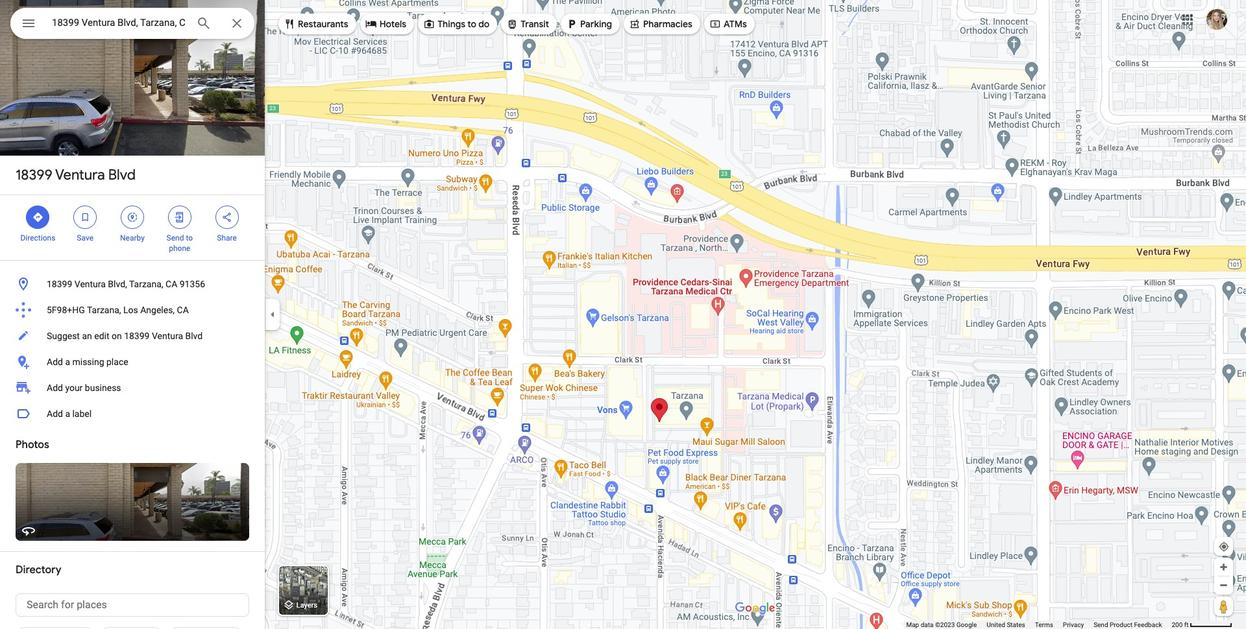 Task type: describe. For each thing, give the bounding box(es) containing it.
18399 ventura blvd, tarzana, ca 91356 button
[[0, 271, 265, 297]]

 transit
[[506, 17, 549, 31]]

label
[[72, 409, 92, 419]]


[[365, 17, 377, 31]]


[[127, 210, 138, 225]]

atms
[[724, 18, 747, 30]]

18399 ventura blvd main content
[[0, 0, 265, 630]]

18399 for 18399 ventura blvd
[[16, 166, 52, 184]]

pharmacies
[[643, 18, 692, 30]]

suggest
[[47, 331, 80, 341]]

a for label
[[65, 409, 70, 419]]

suggest an edit on 18399 ventura blvd button
[[0, 323, 265, 349]]

directory
[[16, 564, 61, 577]]

add your business link
[[0, 375, 265, 401]]

add for add a label
[[47, 409, 63, 419]]

18399 Ventura Blvd, Tarzana, CA 91356 field
[[10, 8, 254, 39]]

send to phone
[[166, 234, 193, 253]]

hotels
[[379, 18, 406, 30]]

zoom in image
[[1219, 563, 1229, 572]]

photos
[[16, 439, 49, 452]]


[[79, 210, 91, 225]]

your
[[65, 383, 83, 393]]

 things to do
[[423, 17, 490, 31]]

save
[[77, 234, 93, 243]]

18399 ventura blvd, tarzana, ca 91356
[[47, 279, 205, 289]]

united states button
[[987, 621, 1025, 630]]

add for add a missing place
[[47, 357, 63, 367]]

united
[[987, 622, 1005, 629]]

 atms
[[709, 17, 747, 31]]

privacy
[[1063, 622, 1084, 629]]


[[709, 17, 721, 31]]

add for add your business
[[47, 383, 63, 393]]

send product feedback
[[1094, 622, 1162, 629]]

blvd inside button
[[185, 331, 203, 341]]

add a label button
[[0, 401, 265, 427]]

tarzana, inside 5f98+hg tarzana, los angeles, ca button
[[87, 305, 121, 315]]

transit
[[521, 18, 549, 30]]

200
[[1172, 622, 1183, 629]]

layers
[[296, 602, 317, 610]]

product
[[1110, 622, 1132, 629]]

none field inside 18399 ventura blvd, tarzana, ca 91356 field
[[52, 15, 186, 31]]


[[506, 17, 518, 31]]


[[221, 210, 233, 225]]

show your location image
[[1218, 541, 1230, 553]]

suggest an edit on 18399 ventura blvd
[[47, 331, 203, 341]]

things
[[438, 18, 465, 30]]

send for send product feedback
[[1094, 622, 1108, 629]]

ventura for blvd,
[[74, 279, 106, 289]]

restaurants
[[298, 18, 348, 30]]

 button
[[10, 8, 47, 42]]

missing
[[72, 357, 104, 367]]

add your business
[[47, 383, 121, 393]]

do
[[478, 18, 490, 30]]

nearby
[[120, 234, 145, 243]]

200 ft button
[[1172, 622, 1232, 629]]

privacy button
[[1063, 621, 1084, 630]]



Task type: locate. For each thing, give the bounding box(es) containing it.
5f98+hg
[[47, 305, 85, 315]]

0 horizontal spatial tarzana,
[[87, 305, 121, 315]]


[[32, 210, 44, 225]]

1 vertical spatial to
[[186, 234, 193, 243]]

0 vertical spatial ca
[[166, 279, 177, 289]]

blvd,
[[108, 279, 127, 289]]

0 vertical spatial to
[[467, 18, 476, 30]]

None text field
[[16, 594, 249, 617]]

united states
[[987, 622, 1025, 629]]

phone
[[169, 244, 190, 253]]

none text field inside 18399 ventura blvd main content
[[16, 594, 249, 617]]

ca right angeles,
[[177, 305, 189, 315]]

2 a from the top
[[65, 409, 70, 419]]

200 ft
[[1172, 622, 1189, 629]]

map
[[906, 622, 919, 629]]

blvd
[[108, 166, 136, 184], [185, 331, 203, 341]]

0 vertical spatial send
[[166, 234, 184, 243]]

an
[[82, 331, 92, 341]]

terms
[[1035, 622, 1053, 629]]

to left do
[[467, 18, 476, 30]]

1 vertical spatial a
[[65, 409, 70, 419]]

tarzana, up edit
[[87, 305, 121, 315]]

ventura down angeles,
[[152, 331, 183, 341]]

send product feedback button
[[1094, 621, 1162, 630]]

directions
[[20, 234, 55, 243]]

collapse side panel image
[[265, 308, 280, 322]]


[[284, 17, 295, 31]]

send inside button
[[1094, 622, 1108, 629]]

on
[[112, 331, 122, 341]]

1 vertical spatial send
[[1094, 622, 1108, 629]]

parking
[[580, 18, 612, 30]]


[[21, 14, 36, 32]]

blvd down '91356'
[[185, 331, 203, 341]]

business
[[85, 383, 121, 393]]

0 vertical spatial blvd
[[108, 166, 136, 184]]

1 vertical spatial tarzana,
[[87, 305, 121, 315]]

1 horizontal spatial send
[[1094, 622, 1108, 629]]

2 vertical spatial add
[[47, 409, 63, 419]]

ventura up 
[[55, 166, 105, 184]]

ventura
[[55, 166, 105, 184], [74, 279, 106, 289], [152, 331, 183, 341]]

share
[[217, 234, 237, 243]]

actions for 18399 ventura blvd region
[[0, 195, 265, 260]]

blvd up 
[[108, 166, 136, 184]]

1 vertical spatial 18399
[[47, 279, 72, 289]]

ca for tarzana,
[[166, 279, 177, 289]]

1 vertical spatial ventura
[[74, 279, 106, 289]]

send
[[166, 234, 184, 243], [1094, 622, 1108, 629]]

feedback
[[1134, 622, 1162, 629]]

5f98+hg tarzana, los angeles, ca
[[47, 305, 189, 315]]

add a missing place
[[47, 357, 128, 367]]

18399 right on
[[124, 331, 150, 341]]

a
[[65, 357, 70, 367], [65, 409, 70, 419]]

a for missing
[[65, 357, 70, 367]]

ca
[[166, 279, 177, 289], [177, 305, 189, 315]]

send for send to phone
[[166, 234, 184, 243]]

send left product
[[1094, 622, 1108, 629]]

1 add from the top
[[47, 357, 63, 367]]

 restaurants
[[284, 17, 348, 31]]

91356
[[180, 279, 205, 289]]

ca left '91356'
[[166, 279, 177, 289]]

a left missing at the left bottom of page
[[65, 357, 70, 367]]

18399 for 18399 ventura blvd, tarzana, ca 91356
[[47, 279, 72, 289]]

tarzana, up angeles,
[[129, 279, 163, 289]]

footer inside google maps element
[[906, 621, 1172, 630]]

google account: michelle dermenjian  
(michelle.dermenjian@adept.ai) image
[[1206, 9, 1227, 30]]

zoom out image
[[1219, 581, 1229, 591]]


[[423, 17, 435, 31]]

show street view coverage image
[[1214, 597, 1233, 617]]

states
[[1007, 622, 1025, 629]]

to inside  things to do
[[467, 18, 476, 30]]

add
[[47, 357, 63, 367], [47, 383, 63, 393], [47, 409, 63, 419]]

footer containing map data ©2023 google
[[906, 621, 1172, 630]]

add a label
[[47, 409, 92, 419]]

5f98+hg tarzana, los angeles, ca button
[[0, 297, 265, 323]]

add down the 'suggest'
[[47, 357, 63, 367]]

 search field
[[10, 8, 254, 42]]

1 vertical spatial ca
[[177, 305, 189, 315]]

©2023
[[935, 622, 955, 629]]

map data ©2023 google
[[906, 622, 977, 629]]

a left the label
[[65, 409, 70, 419]]

place
[[106, 357, 128, 367]]

los
[[123, 305, 138, 315]]

0 vertical spatial add
[[47, 357, 63, 367]]

 parking
[[566, 17, 612, 31]]

add a missing place button
[[0, 349, 265, 375]]

18399 up 
[[16, 166, 52, 184]]

1 vertical spatial add
[[47, 383, 63, 393]]

send up phone
[[166, 234, 184, 243]]

tarzana,
[[129, 279, 163, 289], [87, 305, 121, 315]]

 pharmacies
[[629, 17, 692, 31]]

0 horizontal spatial send
[[166, 234, 184, 243]]

footer
[[906, 621, 1172, 630]]

2 vertical spatial 18399
[[124, 331, 150, 341]]

18399
[[16, 166, 52, 184], [47, 279, 72, 289], [124, 331, 150, 341]]

edit
[[94, 331, 109, 341]]

1 horizontal spatial tarzana,
[[129, 279, 163, 289]]

0 horizontal spatial blvd
[[108, 166, 136, 184]]

to inside send to phone
[[186, 234, 193, 243]]

2 vertical spatial ventura
[[152, 331, 183, 341]]

to
[[467, 18, 476, 30], [186, 234, 193, 243]]

ft
[[1184, 622, 1189, 629]]

1 horizontal spatial blvd
[[185, 331, 203, 341]]

0 vertical spatial ventura
[[55, 166, 105, 184]]

0 horizontal spatial to
[[186, 234, 193, 243]]

angeles,
[[140, 305, 175, 315]]

send inside send to phone
[[166, 234, 184, 243]]

 hotels
[[365, 17, 406, 31]]

0 vertical spatial a
[[65, 357, 70, 367]]

to up phone
[[186, 234, 193, 243]]

1 a from the top
[[65, 357, 70, 367]]

ventura for blvd
[[55, 166, 105, 184]]

0 vertical spatial tarzana,
[[129, 279, 163, 289]]

0 vertical spatial 18399
[[16, 166, 52, 184]]


[[174, 210, 185, 225]]

18399 up 5f98+hg on the left of the page
[[47, 279, 72, 289]]

ventura left blvd,
[[74, 279, 106, 289]]

1 horizontal spatial to
[[467, 18, 476, 30]]

18399 ventura blvd
[[16, 166, 136, 184]]

data
[[921, 622, 934, 629]]

terms button
[[1035, 621, 1053, 630]]

google maps element
[[0, 0, 1246, 630]]

add left the label
[[47, 409, 63, 419]]


[[629, 17, 641, 31]]

add left 'your'
[[47, 383, 63, 393]]

tarzana, inside 18399 ventura blvd, tarzana, ca 91356 button
[[129, 279, 163, 289]]

3 add from the top
[[47, 409, 63, 419]]

ca for angeles,
[[177, 305, 189, 315]]

2 add from the top
[[47, 383, 63, 393]]

1 vertical spatial blvd
[[185, 331, 203, 341]]

google
[[956, 622, 977, 629]]


[[566, 17, 578, 31]]

None field
[[52, 15, 186, 31]]



Task type: vqa. For each thing, say whether or not it's contained in the screenshot.
Tarzana,
yes



